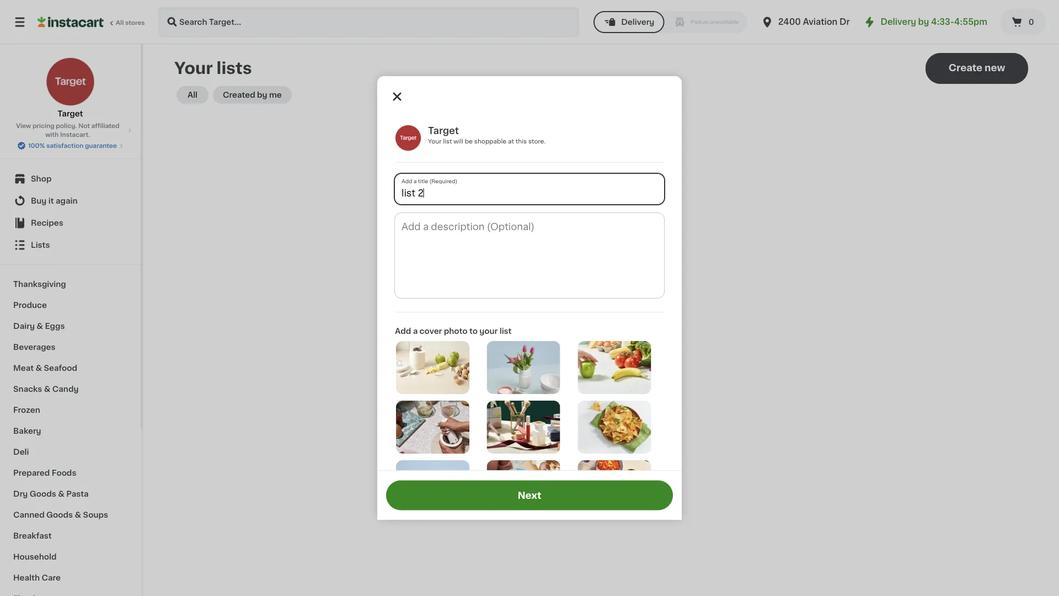 Task type: vqa. For each thing, say whether or not it's contained in the screenshot.
right 'QFC'
no



Task type: describe. For each thing, give the bounding box(es) containing it.
0 vertical spatial your
[[174, 60, 213, 76]]

0 button
[[1001, 9, 1047, 35]]

& for snacks
[[44, 385, 50, 393]]

0 horizontal spatial target logo image
[[46, 57, 95, 106]]

deli link
[[7, 442, 134, 463]]

next button
[[386, 481, 673, 510]]

meat & seafood link
[[7, 358, 134, 379]]

guarantee
[[85, 143, 117, 149]]

instacart.
[[60, 132, 90, 138]]

delivery by 4:33-4:55pm
[[881, 18, 988, 26]]

a table with people sitting around it with a bowl of potato chips, doritos, and cheetos. image
[[578, 460, 652, 513]]

& left soups at the left
[[75, 511, 81, 519]]

100% satisfaction guarantee
[[28, 143, 117, 149]]

canned
[[13, 511, 45, 519]]

& for meat
[[36, 364, 42, 372]]

health
[[13, 574, 40, 582]]

here.
[[650, 241, 669, 249]]

target for target your list will be shoppable at this store.
[[428, 126, 459, 136]]

a table with two people sitting around it eating sandwiches with 2 glasses of lemon water, and cut vegetables on a plate. image
[[487, 460, 561, 513]]

dr
[[840, 18, 850, 26]]

add
[[395, 327, 411, 335]]

lists link
[[7, 234, 134, 256]]

pricing
[[33, 123, 54, 129]]

2400
[[779, 18, 802, 26]]

2400 aviation dr
[[779, 18, 850, 26]]

bakery link
[[7, 421, 134, 442]]

to
[[470, 327, 478, 335]]

create
[[571, 241, 596, 249]]

next
[[518, 491, 542, 500]]

will for lists
[[598, 241, 611, 249]]

snacks & candy link
[[7, 379, 134, 400]]

bowl of nachos covered in cheese. image
[[578, 401, 652, 454]]

policy.
[[56, 123, 77, 129]]

soups
[[83, 511, 108, 519]]

buy it again link
[[7, 190, 134, 212]]

dairy & eggs link
[[7, 316, 134, 337]]

all for all stores
[[116, 20, 124, 26]]

Add a title (Required) text field
[[395, 174, 665, 204]]

none text field inside list_add_items dialog
[[395, 213, 665, 298]]

store.
[[529, 138, 546, 144]]

produce
[[13, 301, 47, 309]]

lists you create will be saved here.
[[534, 241, 669, 249]]

household link
[[7, 547, 134, 567]]

goods for dry
[[30, 490, 56, 498]]

canned goods & soups link
[[7, 505, 134, 526]]

not
[[78, 123, 90, 129]]

buy
[[31, 197, 47, 205]]

& left pasta
[[58, 490, 64, 498]]

meat
[[13, 364, 34, 372]]

your lists
[[174, 60, 252, 76]]

created by me button
[[213, 86, 292, 104]]

& for dairy
[[37, 322, 43, 330]]

list inside target your list will be shoppable at this store.
[[443, 138, 452, 144]]

buy it again
[[31, 197, 78, 205]]

thanksgiving link
[[7, 274, 134, 295]]

bakery
[[13, 427, 41, 435]]

deli
[[13, 448, 29, 456]]

snacks
[[13, 385, 42, 393]]

your inside target your list will be shoppable at this store.
[[428, 138, 442, 144]]

new
[[985, 63, 1006, 73]]

it
[[48, 197, 54, 205]]

dry goods & pasta
[[13, 490, 89, 498]]

a person touching an apple, a banana, a bunch of tomatoes, and an assortment of other vegetables on a counter. image
[[578, 341, 652, 394]]

candy
[[52, 385, 79, 393]]

2400 aviation dr button
[[761, 7, 850, 38]]

all stores link
[[38, 7, 146, 38]]

stores
[[125, 20, 145, 26]]

cover
[[420, 327, 442, 335]]

household
[[13, 553, 57, 561]]

all button
[[177, 86, 209, 104]]

foods
[[52, 469, 76, 477]]



Task type: locate. For each thing, give the bounding box(es) containing it.
delivery inside button
[[622, 18, 655, 26]]

view
[[16, 123, 31, 129]]

seafood
[[44, 364, 77, 372]]

2 lists from the left
[[534, 241, 553, 249]]

target inside target your list will be shoppable at this store.
[[428, 126, 459, 136]]

goods down dry goods & pasta
[[46, 511, 73, 519]]

prepared
[[13, 469, 50, 477]]

list_add_items dialog
[[378, 76, 682, 596]]

0 horizontal spatial delivery
[[622, 18, 655, 26]]

breakfast
[[13, 532, 52, 540]]

dry goods & pasta link
[[7, 484, 134, 505]]

dairy & eggs
[[13, 322, 65, 330]]

0 horizontal spatial all
[[116, 20, 124, 26]]

100%
[[28, 143, 45, 149]]

recipes link
[[7, 212, 134, 234]]

beverages link
[[7, 337, 134, 358]]

1 horizontal spatial your
[[428, 138, 442, 144]]

be
[[465, 138, 473, 144], [613, 241, 623, 249]]

target logo image
[[46, 57, 95, 106], [395, 125, 422, 151]]

delivery for delivery by 4:33-4:55pm
[[881, 18, 917, 26]]

dry
[[13, 490, 28, 498]]

1 vertical spatial target
[[428, 126, 459, 136]]

at
[[508, 138, 514, 144]]

by left me
[[257, 91, 268, 99]]

shop link
[[7, 168, 134, 190]]

all for all
[[188, 91, 198, 99]]

me
[[269, 91, 282, 99]]

pasta
[[66, 490, 89, 498]]

&
[[37, 322, 43, 330], [36, 364, 42, 372], [44, 385, 50, 393], [58, 490, 64, 498], [75, 511, 81, 519]]

1 horizontal spatial list
[[500, 327, 512, 335]]

meat & seafood
[[13, 364, 77, 372]]

0 vertical spatial by
[[919, 18, 930, 26]]

will for target
[[454, 138, 464, 144]]

0 horizontal spatial by
[[257, 91, 268, 99]]

1 vertical spatial by
[[257, 91, 268, 99]]

a
[[413, 327, 418, 335]]

1 horizontal spatial will
[[598, 241, 611, 249]]

& right meat
[[36, 364, 42, 372]]

list left the shoppable
[[443, 138, 452, 144]]

will right create
[[598, 241, 611, 249]]

with
[[45, 132, 59, 138]]

be for lists
[[613, 241, 623, 249]]

target link
[[46, 57, 95, 119]]

you
[[555, 241, 569, 249]]

1 horizontal spatial be
[[613, 241, 623, 249]]

view pricing policy. not affiliated with instacart. link
[[9, 121, 132, 139]]

by for created
[[257, 91, 268, 99]]

will
[[454, 138, 464, 144], [598, 241, 611, 249]]

delivery by 4:33-4:55pm link
[[864, 15, 988, 29]]

0 vertical spatial target
[[58, 110, 83, 118]]

create new button
[[926, 53, 1029, 84]]

eggs
[[45, 322, 65, 330]]

all inside button
[[188, 91, 198, 99]]

delivery for delivery
[[622, 18, 655, 26]]

list right "your"
[[500, 327, 512, 335]]

0 vertical spatial target logo image
[[46, 57, 95, 106]]

again
[[56, 197, 78, 205]]

1 horizontal spatial by
[[919, 18, 930, 26]]

1 horizontal spatial delivery
[[881, 18, 917, 26]]

photo
[[444, 327, 468, 335]]

by left 4:33- on the right of page
[[919, 18, 930, 26]]

recipes
[[31, 219, 63, 227]]

snacks & candy
[[13, 385, 79, 393]]

be left saved on the right top
[[613, 241, 623, 249]]

health care
[[13, 574, 61, 582]]

frozen link
[[7, 400, 134, 421]]

lists left you at the right of page
[[534, 241, 553, 249]]

0 horizontal spatial target
[[58, 110, 83, 118]]

created by me
[[223, 91, 282, 99]]

view pricing policy. not affiliated with instacart.
[[16, 123, 119, 138]]

1 vertical spatial target logo image
[[395, 125, 422, 151]]

goods down prepared foods
[[30, 490, 56, 498]]

lists for lists
[[31, 241, 50, 249]]

None text field
[[395, 213, 665, 298]]

all stores
[[116, 20, 145, 26]]

lists for lists you create will be saved here.
[[534, 241, 553, 249]]

1 vertical spatial your
[[428, 138, 442, 144]]

satisfaction
[[46, 143, 84, 149]]

create new
[[949, 63, 1006, 73]]

0 vertical spatial all
[[116, 20, 124, 26]]

by
[[919, 18, 930, 26], [257, 91, 268, 99]]

frozen
[[13, 406, 40, 414]]

& left candy
[[44, 385, 50, 393]]

0 vertical spatial will
[[454, 138, 464, 144]]

be left the shoppable
[[465, 138, 473, 144]]

0 vertical spatial be
[[465, 138, 473, 144]]

goods for canned
[[46, 511, 73, 519]]

affiliated
[[91, 123, 119, 129]]

add a cover photo to your list
[[395, 327, 512, 335]]

1 vertical spatial be
[[613, 241, 623, 249]]

goods
[[30, 490, 56, 498], [46, 511, 73, 519]]

prepared foods link
[[7, 463, 134, 484]]

create
[[949, 63, 983, 73]]

target for target
[[58, 110, 83, 118]]

shop
[[31, 175, 52, 183]]

instacart logo image
[[38, 15, 104, 29]]

beverages
[[13, 343, 56, 351]]

by for delivery
[[919, 18, 930, 26]]

will inside target your list will be shoppable at this store.
[[454, 138, 464, 144]]

all left the stores
[[116, 20, 124, 26]]

1 vertical spatial will
[[598, 241, 611, 249]]

lists
[[217, 60, 252, 76]]

your
[[480, 327, 498, 335]]

by inside button
[[257, 91, 268, 99]]

1 vertical spatial all
[[188, 91, 198, 99]]

0 horizontal spatial be
[[465, 138, 473, 144]]

100% satisfaction guarantee button
[[17, 139, 124, 150]]

created
[[223, 91, 255, 99]]

target logo image inside list_add_items dialog
[[395, 125, 422, 151]]

1 horizontal spatial target
[[428, 126, 459, 136]]

produce link
[[7, 295, 134, 316]]

delivery button
[[594, 11, 665, 33]]

1 lists from the left
[[31, 241, 50, 249]]

health care link
[[7, 567, 134, 588]]

be inside target your list will be shoppable at this store.
[[465, 138, 473, 144]]

pressed powder, foundation, lip stick, and makeup brushes. image
[[396, 460, 470, 513]]

None search field
[[158, 7, 580, 38]]

0 vertical spatial goods
[[30, 490, 56, 498]]

all down your lists
[[188, 91, 198, 99]]

& left eggs
[[37, 322, 43, 330]]

1 horizontal spatial target logo image
[[395, 125, 422, 151]]

all
[[116, 20, 124, 26], [188, 91, 198, 99]]

prepared foods
[[13, 469, 76, 477]]

0 horizontal spatial list
[[443, 138, 452, 144]]

a small white vase of pink tulips, a stack of 3 white bowls, and a rolled napkin. image
[[487, 341, 561, 394]]

lists
[[31, 241, 50, 249], [534, 241, 553, 249]]

breakfast link
[[7, 526, 134, 547]]

canned goods & soups
[[13, 511, 108, 519]]

target your list will be shoppable at this store.
[[428, 126, 546, 144]]

0 horizontal spatial lists
[[31, 241, 50, 249]]

will left the shoppable
[[454, 138, 464, 144]]

dairy
[[13, 322, 35, 330]]

thanksgiving
[[13, 280, 66, 288]]

4:33-
[[932, 18, 955, 26]]

1 horizontal spatial lists
[[534, 241, 553, 249]]

1 vertical spatial list
[[500, 327, 512, 335]]

0
[[1029, 18, 1035, 26]]

0 horizontal spatial your
[[174, 60, 213, 76]]

saved
[[625, 241, 648, 249]]

a person with white painted nails grinding some spices with a mortar and pestle. image
[[396, 401, 470, 454]]

lists down 'recipes' on the left top
[[31, 241, 50, 249]]

service type group
[[594, 11, 748, 33]]

1 vertical spatial goods
[[46, 511, 73, 519]]

aviation
[[804, 18, 838, 26]]

this
[[516, 138, 527, 144]]

care
[[42, 574, 61, 582]]

shoppable
[[475, 138, 507, 144]]

a jar of flour, a stick of sliced butter, 3 granny smith apples, a carton of 7 eggs. image
[[396, 341, 470, 394]]

0 vertical spatial list
[[443, 138, 452, 144]]

1 horizontal spatial all
[[188, 91, 198, 99]]

0 horizontal spatial will
[[454, 138, 464, 144]]

a tabletop of makeup, skincare, and beauty products. image
[[487, 401, 561, 454]]

be for target
[[465, 138, 473, 144]]



